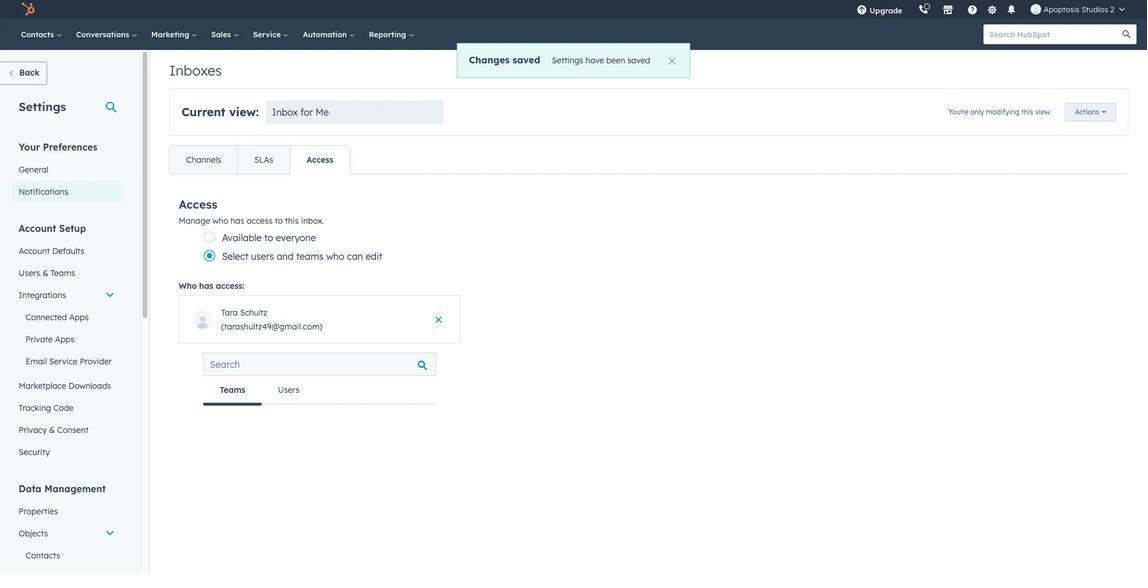 Task type: vqa. For each thing, say whether or not it's contained in the screenshot.
Settings 'image' in the right top of the page
yes



Task type: describe. For each thing, give the bounding box(es) containing it.
private
[[26, 335, 53, 345]]

downloads
[[69, 381, 111, 392]]

connected apps
[[26, 313, 89, 323]]

to inside the access manage who has access to this inbox.
[[275, 216, 283, 226]]

1 vertical spatial has
[[199, 281, 213, 292]]

notifications
[[19, 187, 68, 197]]

email service provider link
[[12, 351, 122, 373]]

0 horizontal spatial saved
[[513, 54, 540, 66]]

back
[[19, 68, 40, 78]]

teams inside tab list
[[220, 385, 245, 396]]

Search search field
[[203, 353, 436, 377]]

0 horizontal spatial to
[[264, 232, 273, 244]]

only
[[970, 107, 984, 116]]

account for account defaults
[[19, 246, 50, 257]]

changes saved
[[469, 54, 540, 66]]

2
[[1110, 5, 1114, 14]]

settings for settings have been saved
[[552, 55, 583, 66]]

channels link
[[170, 146, 237, 174]]

data management
[[19, 484, 106, 495]]

access for access
[[306, 155, 333, 165]]

access:
[[216, 281, 244, 292]]

users
[[251, 251, 274, 262]]

tab list containing channels
[[169, 145, 350, 175]]

account defaults
[[19, 246, 84, 257]]

users & teams link
[[12, 262, 122, 285]]

and
[[277, 251, 294, 262]]

help button
[[963, 0, 983, 19]]

current
[[182, 105, 226, 119]]

has inside the access manage who has access to this inbox.
[[231, 216, 244, 226]]

0 vertical spatial contacts
[[21, 30, 56, 39]]

me
[[316, 107, 329, 118]]

properties
[[19, 507, 58, 517]]

automation link
[[296, 19, 362, 50]]

email
[[26, 357, 47, 367]]

studios
[[1082, 5, 1108, 14]]

service link
[[246, 19, 296, 50]]

search button
[[1117, 24, 1137, 44]]

who has access:
[[179, 281, 244, 292]]

private apps link
[[12, 329, 122, 351]]

inboxes
[[169, 62, 222, 79]]

0 vertical spatial this
[[1021, 107, 1033, 116]]

actions
[[1075, 108, 1099, 116]]

changes saved alert
[[457, 43, 690, 78]]

contacts inside data management element
[[26, 551, 60, 562]]

integrations
[[19, 290, 66, 301]]

settings image
[[987, 5, 997, 15]]

& for privacy
[[49, 425, 55, 436]]

reporting
[[369, 30, 408, 39]]

upgrade
[[870, 6, 902, 15]]

everyone
[[276, 232, 316, 244]]

search image
[[1123, 30, 1131, 38]]

email service provider
[[26, 357, 112, 367]]

tara schultz image
[[1031, 4, 1041, 15]]

help image
[[968, 5, 978, 16]]

calling icon button
[[914, 2, 934, 17]]

apps for private apps
[[55, 335, 75, 345]]

slas link
[[237, 146, 290, 174]]

privacy & consent
[[19, 425, 89, 436]]

1 horizontal spatial saved
[[627, 55, 650, 66]]

schultz
[[240, 308, 267, 318]]

inbox
[[272, 107, 298, 118]]

access
[[247, 216, 273, 226]]

data
[[19, 484, 41, 495]]

tara
[[221, 308, 238, 318]]

provider
[[80, 357, 112, 367]]

manage
[[179, 216, 210, 226]]

account setup
[[19, 223, 86, 235]]

tara schultz (tarashultz49@gmail.com)
[[221, 308, 322, 332]]

security link
[[12, 442, 122, 464]]

apoptosis studios 2
[[1044, 5, 1114, 14]]

notifications image
[[1007, 5, 1017, 16]]

users for users & teams
[[19, 268, 40, 279]]

objects button
[[12, 523, 122, 545]]

tracking
[[19, 403, 51, 414]]

sales
[[211, 30, 233, 39]]

marketplace downloads link
[[12, 375, 122, 397]]

account for account setup
[[19, 223, 56, 235]]

settings link
[[985, 3, 1000, 15]]

marketplaces image
[[943, 5, 954, 16]]

tab list containing teams
[[203, 377, 436, 406]]

security
[[19, 448, 50, 458]]

code
[[53, 403, 73, 414]]

apoptosis
[[1044, 5, 1079, 14]]



Task type: locate. For each thing, give the bounding box(es) containing it.
you're only modifying this view.
[[949, 107, 1051, 116]]

to right the "access"
[[275, 216, 283, 226]]

general
[[19, 165, 48, 175]]

1 vertical spatial service
[[49, 357, 78, 367]]

hubspot link
[[14, 2, 44, 16]]

saved right "changes"
[[513, 54, 540, 66]]

account setup element
[[12, 222, 122, 464]]

users for users
[[278, 385, 299, 396]]

access manage who has access to this inbox.
[[179, 197, 324, 226]]

1 vertical spatial who
[[326, 251, 344, 262]]

account defaults link
[[12, 240, 122, 262]]

this inside the access manage who has access to this inbox.
[[285, 216, 299, 226]]

settings inside changes saved alert
[[552, 55, 583, 66]]

general link
[[12, 159, 122, 181]]

conversations
[[76, 30, 131, 39]]

marketplace downloads
[[19, 381, 111, 392]]

inbox.
[[301, 216, 324, 226]]

properties link
[[12, 501, 122, 523]]

this left 'view.'
[[1021, 107, 1033, 116]]

1 vertical spatial teams
[[220, 385, 245, 396]]

upgrade image
[[857, 5, 867, 16]]

Search HubSpot search field
[[984, 24, 1126, 44]]

apps down integrations "button"
[[69, 313, 89, 323]]

defaults
[[52, 246, 84, 257]]

marketplaces button
[[936, 0, 961, 19]]

0 horizontal spatial who
[[212, 216, 228, 226]]

has
[[231, 216, 244, 226], [199, 281, 213, 292]]

been
[[606, 55, 625, 66]]

data management element
[[12, 483, 122, 574]]

0 vertical spatial apps
[[69, 313, 89, 323]]

1 vertical spatial tab list
[[203, 377, 436, 406]]

settings left have
[[552, 55, 583, 66]]

who left can
[[326, 251, 344, 262]]

menu
[[849, 0, 1133, 19]]

apoptosis studios 2 button
[[1024, 0, 1132, 19]]

1 horizontal spatial teams
[[220, 385, 245, 396]]

1 vertical spatial apps
[[55, 335, 75, 345]]

edit
[[366, 251, 383, 262]]

0 vertical spatial account
[[19, 223, 56, 235]]

who
[[212, 216, 228, 226], [326, 251, 344, 262]]

account up the users & teams
[[19, 246, 50, 257]]

1 horizontal spatial service
[[253, 30, 283, 39]]

marketing link
[[144, 19, 204, 50]]

teams up integrations "button"
[[51, 268, 75, 279]]

0 horizontal spatial service
[[49, 357, 78, 367]]

select users and teams who can edit
[[222, 251, 383, 262]]

users link
[[262, 377, 316, 404]]

back link
[[0, 62, 47, 85]]

slas
[[254, 155, 273, 165]]

to
[[275, 216, 283, 226], [264, 232, 273, 244]]

contacts down hubspot link
[[21, 30, 56, 39]]

1 vertical spatial users
[[278, 385, 299, 396]]

who inside the access manage who has access to this inbox.
[[212, 216, 228, 226]]

(tarashultz49@gmail.com)
[[221, 322, 322, 332]]

hubspot image
[[21, 2, 35, 16]]

tab panel
[[203, 404, 436, 424]]

who right manage
[[212, 216, 228, 226]]

this up the everyone
[[285, 216, 299, 226]]

1 horizontal spatial &
[[49, 425, 55, 436]]

menu containing apoptosis studios 2
[[849, 0, 1133, 19]]

0 vertical spatial contacts link
[[14, 19, 69, 50]]

tracking code
[[19, 403, 73, 414]]

& right privacy
[[49, 425, 55, 436]]

service down private apps link
[[49, 357, 78, 367]]

access inside the access manage who has access to this inbox.
[[179, 197, 217, 212]]

users inside account setup element
[[19, 268, 40, 279]]

current view:
[[182, 105, 259, 119]]

integrations button
[[12, 285, 122, 307]]

saved right been
[[627, 55, 650, 66]]

0 horizontal spatial this
[[285, 216, 299, 226]]

1 vertical spatial this
[[285, 216, 299, 226]]

for
[[300, 107, 313, 118]]

0 vertical spatial access
[[306, 155, 333, 165]]

0 vertical spatial to
[[275, 216, 283, 226]]

access down the me
[[306, 155, 333, 165]]

teams
[[51, 268, 75, 279], [220, 385, 245, 396]]

your preferences element
[[12, 141, 122, 203]]

close image
[[669, 58, 676, 65]]

1 vertical spatial settings
[[19, 100, 66, 114]]

has up available
[[231, 216, 244, 226]]

0 horizontal spatial settings
[[19, 100, 66, 114]]

0 vertical spatial teams
[[51, 268, 75, 279]]

0 vertical spatial service
[[253, 30, 283, 39]]

0 horizontal spatial &
[[42, 268, 48, 279]]

0 vertical spatial who
[[212, 216, 228, 226]]

service inside account setup element
[[49, 357, 78, 367]]

1 horizontal spatial this
[[1021, 107, 1033, 116]]

account
[[19, 223, 56, 235], [19, 246, 50, 257]]

to down the "access"
[[264, 232, 273, 244]]

1 horizontal spatial to
[[275, 216, 283, 226]]

settings have been saved
[[552, 55, 650, 66]]

saved
[[513, 54, 540, 66], [627, 55, 650, 66]]

teams left 'users' link
[[220, 385, 245, 396]]

notifications link
[[12, 181, 122, 203]]

management
[[44, 484, 106, 495]]

settings down back
[[19, 100, 66, 114]]

1 vertical spatial &
[[49, 425, 55, 436]]

can
[[347, 251, 363, 262]]

1 horizontal spatial who
[[326, 251, 344, 262]]

2 account from the top
[[19, 246, 50, 257]]

has right who
[[199, 281, 213, 292]]

objects
[[19, 529, 48, 539]]

privacy & consent link
[[12, 420, 122, 442]]

service right the sales link at left
[[253, 30, 283, 39]]

1 horizontal spatial settings
[[552, 55, 583, 66]]

tracking code link
[[12, 397, 122, 420]]

1 vertical spatial to
[[264, 232, 273, 244]]

teams inside account setup element
[[51, 268, 75, 279]]

& for users
[[42, 268, 48, 279]]

1 vertical spatial contacts
[[26, 551, 60, 562]]

& up "integrations"
[[42, 268, 48, 279]]

actions button
[[1065, 103, 1116, 122]]

contacts link down hubspot link
[[14, 19, 69, 50]]

available to everyone
[[222, 232, 316, 244]]

0 vertical spatial &
[[42, 268, 48, 279]]

apps up email service provider link
[[55, 335, 75, 345]]

private apps
[[26, 335, 75, 345]]

available
[[222, 232, 262, 244]]

users down search search box
[[278, 385, 299, 396]]

your
[[19, 141, 40, 153]]

this
[[1021, 107, 1033, 116], [285, 216, 299, 226]]

tab list
[[169, 145, 350, 175], [203, 377, 436, 406]]

connected
[[26, 313, 67, 323]]

1 horizontal spatial has
[[231, 216, 244, 226]]

modifying
[[986, 107, 1019, 116]]

0 vertical spatial users
[[19, 268, 40, 279]]

users up "integrations"
[[19, 268, 40, 279]]

account up account defaults on the top left of page
[[19, 223, 56, 235]]

connected apps link
[[12, 307, 122, 329]]

access for access manage who has access to this inbox.
[[179, 197, 217, 212]]

teams link
[[203, 377, 262, 406]]

users & teams
[[19, 268, 75, 279]]

1 vertical spatial account
[[19, 246, 50, 257]]

calling icon image
[[919, 5, 929, 15]]

marketplace
[[19, 381, 66, 392]]

service
[[253, 30, 283, 39], [49, 357, 78, 367]]

1 account from the top
[[19, 223, 56, 235]]

inbox for me button
[[266, 101, 443, 124]]

access up manage
[[179, 197, 217, 212]]

marketing
[[151, 30, 192, 39]]

reporting link
[[362, 19, 421, 50]]

1 horizontal spatial access
[[306, 155, 333, 165]]

0 vertical spatial tab list
[[169, 145, 350, 175]]

setup
[[59, 223, 86, 235]]

apps for connected apps
[[69, 313, 89, 323]]

0 vertical spatial has
[[231, 216, 244, 226]]

1 horizontal spatial users
[[278, 385, 299, 396]]

apps
[[69, 313, 89, 323], [55, 335, 75, 345]]

0 horizontal spatial teams
[[51, 268, 75, 279]]

contacts link down objects
[[12, 545, 122, 567]]

access
[[306, 155, 333, 165], [179, 197, 217, 212]]

1 vertical spatial contacts link
[[12, 545, 122, 567]]

menu item
[[910, 0, 913, 19]]

preferences
[[43, 141, 97, 153]]

0 horizontal spatial has
[[199, 281, 213, 292]]

1 vertical spatial access
[[179, 197, 217, 212]]

access link
[[290, 146, 350, 174]]

teams
[[296, 251, 324, 262]]

channels
[[186, 155, 221, 165]]

you're
[[949, 107, 969, 116]]

0 vertical spatial settings
[[552, 55, 583, 66]]

automation
[[303, 30, 349, 39]]

your preferences
[[19, 141, 97, 153]]

0 horizontal spatial access
[[179, 197, 217, 212]]

conversations link
[[69, 19, 144, 50]]

view:
[[229, 105, 259, 119]]

consent
[[57, 425, 89, 436]]

settings for settings
[[19, 100, 66, 114]]

sales link
[[204, 19, 246, 50]]

contacts
[[21, 30, 56, 39], [26, 551, 60, 562]]

0 horizontal spatial users
[[19, 268, 40, 279]]

contacts down objects
[[26, 551, 60, 562]]

inbox for me
[[272, 107, 329, 118]]

changes
[[469, 54, 510, 66]]

view.
[[1035, 107, 1051, 116]]



